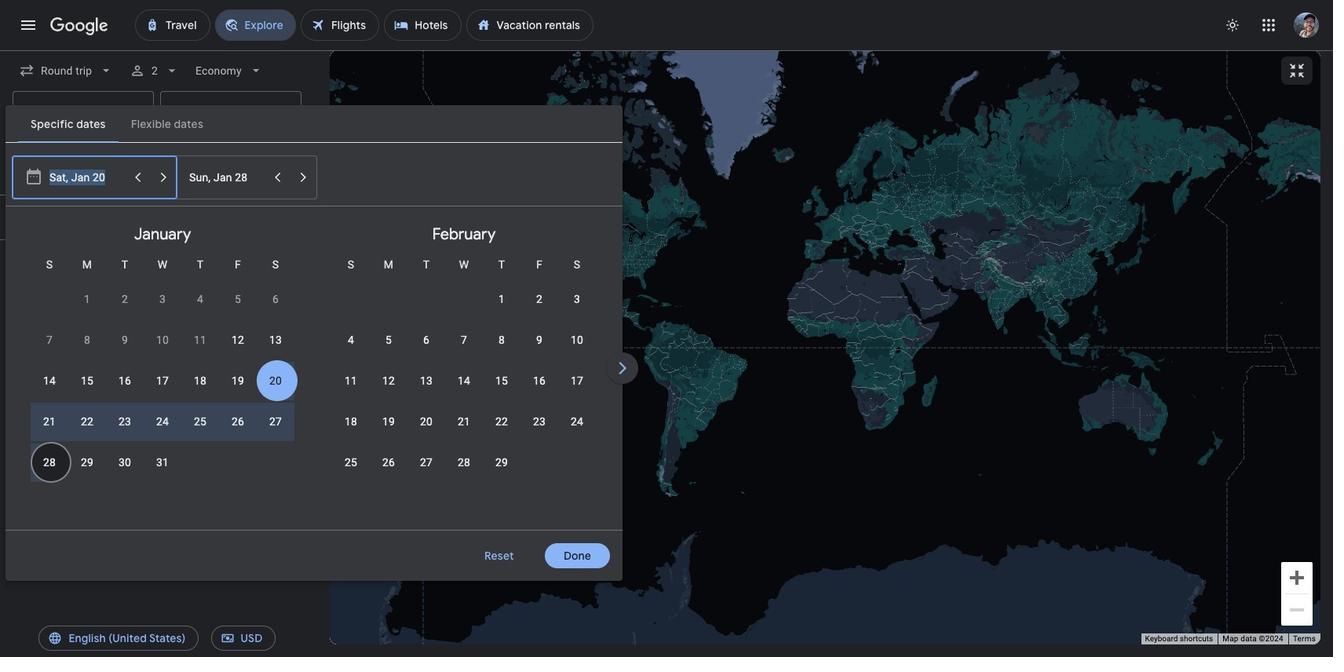 Task type: vqa. For each thing, say whether or not it's contained in the screenshot.
SUN, JAN 7 element
yes



Task type: describe. For each thing, give the bounding box(es) containing it.
sat, jan 6 element
[[272, 291, 279, 307]]

view smaller map image
[[1288, 61, 1307, 80]]

fri, jan 12 element
[[232, 332, 244, 348]]

thu, feb 15 element
[[495, 373, 508, 389]]

wed, jan 31 element
[[156, 455, 169, 470]]

sun, jan 28, return date. element
[[43, 455, 56, 470]]

mon, jan 8 element
[[84, 332, 90, 348]]

thu, feb 1 element
[[499, 291, 505, 307]]

tue, jan 23 element
[[119, 414, 131, 430]]

3 row group from the left
[[615, 213, 916, 524]]

2 row group from the left
[[313, 213, 615, 524]]

sun, feb 18 element
[[345, 414, 357, 430]]

fri, jan 5 element
[[235, 291, 241, 307]]

thu, jan 4 element
[[197, 291, 203, 307]]

next image
[[604, 349, 642, 387]]

Return text field
[[169, 145, 247, 188]]

wed, feb 28 element
[[458, 455, 470, 470]]

fri, feb 23 element
[[533, 414, 546, 430]]

row down 'wed, jan 10' element
[[31, 360, 294, 401]]

sat, feb 10 element
[[571, 332, 583, 348]]

sun, feb 11 element
[[345, 373, 357, 389]]

tue, feb 27 element
[[420, 455, 433, 470]]

tue, jan 30 element
[[119, 455, 131, 470]]

fri, feb 9 element
[[536, 332, 543, 348]]

mon, feb 12 element
[[382, 373, 395, 389]]

thu, jan 11 element
[[194, 332, 207, 348]]

sun, feb 25 element
[[345, 455, 357, 470]]

row down tue, feb 20 element
[[332, 442, 521, 483]]

row up wed, feb 28 element
[[332, 401, 596, 442]]

Departure text field
[[49, 156, 124, 199]]

change appearance image
[[1214, 6, 1252, 44]]

mon, feb 26 element
[[382, 455, 395, 470]]

fri, feb 16 element
[[533, 373, 546, 389]]

Departure text field
[[50, 145, 122, 188]]

row down wed, feb 7 element
[[332, 360, 596, 401]]

row down wed, jan 3 'element'
[[31, 320, 294, 360]]

tue, feb 13 element
[[420, 373, 433, 389]]



Task type: locate. For each thing, give the bounding box(es) containing it.
mon, feb 5 element
[[386, 332, 392, 348]]

mon, jan 29 element
[[81, 455, 93, 470]]

mon, jan 22 element
[[81, 414, 93, 430]]

map region
[[330, 50, 1321, 645]]

tue, jan 9 element
[[122, 332, 128, 348]]

wed, jan 17 element
[[156, 373, 169, 389]]

thu, jan 18 element
[[194, 373, 207, 389]]

tue, feb 6 element
[[423, 332, 430, 348]]

row down tue, jan 23 element
[[31, 442, 181, 483]]

sun, jan 21 element
[[43, 414, 56, 430]]

loading results progress bar
[[0, 50, 1333, 53]]

Return text field
[[189, 156, 264, 199]]

thu, feb 22 element
[[495, 414, 508, 430]]

row up fri, feb 9 element
[[483, 272, 596, 320]]

1 row group from the left
[[12, 213, 313, 524]]

sun, jan 14 element
[[43, 373, 56, 389]]

grid
[[12, 213, 916, 539]]

None field
[[13, 57, 120, 85], [190, 57, 270, 85], [13, 57, 120, 85], [190, 57, 270, 85]]

fri, jan 19 element
[[232, 373, 244, 389]]

thu, jan 25 element
[[194, 414, 207, 430]]

main menu image
[[19, 16, 38, 35]]

wed, feb 7 element
[[461, 332, 467, 348]]

row up 'wed, jan 10' element
[[68, 272, 294, 320]]

row up wed, feb 14 element
[[332, 320, 596, 360]]

row up the wed, jan 31 element
[[31, 401, 294, 442]]

sun, jan 7 element
[[46, 332, 53, 348]]

tue, jan 16 element
[[119, 373, 131, 389]]

sat, jan 13 element
[[269, 332, 282, 348]]

wed, jan 3 element
[[159, 291, 166, 307]]

sun, feb 4 element
[[348, 332, 354, 348]]

row
[[68, 272, 294, 320], [483, 272, 596, 320], [31, 320, 294, 360], [332, 320, 596, 360], [31, 360, 294, 401], [332, 360, 596, 401], [31, 401, 294, 442], [332, 401, 596, 442], [31, 442, 181, 483], [332, 442, 521, 483]]

mon, jan 15 element
[[81, 373, 93, 389]]

fri, jan 26 element
[[232, 414, 244, 430]]

sat, feb 24 element
[[571, 414, 583, 430]]

tue, feb 20 element
[[420, 414, 433, 430]]

mon, feb 19 element
[[382, 414, 395, 430]]

mon, jan 1 element
[[84, 291, 90, 307]]

sat, feb 17 element
[[571, 373, 583, 389]]

sat, jan 27 element
[[269, 414, 282, 430]]

grid inside filters form
[[12, 213, 916, 539]]

thu, feb 29 element
[[495, 455, 508, 470]]

thu, feb 8 element
[[499, 332, 505, 348]]

tue, jan 2 element
[[122, 291, 128, 307]]

wed, feb 14 element
[[458, 373, 470, 389]]

sat, feb 3 element
[[574, 291, 580, 307]]

row group
[[12, 213, 313, 524], [313, 213, 615, 524], [615, 213, 916, 524]]

wed, jan 24 element
[[156, 414, 169, 430]]

sat, jan 20, departure date. element
[[269, 373, 282, 389]]

filters form
[[0, 50, 916, 581]]

wed, feb 21 element
[[458, 414, 470, 430]]

fri, feb 2 element
[[536, 291, 543, 307]]

wed, jan 10 element
[[156, 332, 169, 348]]



